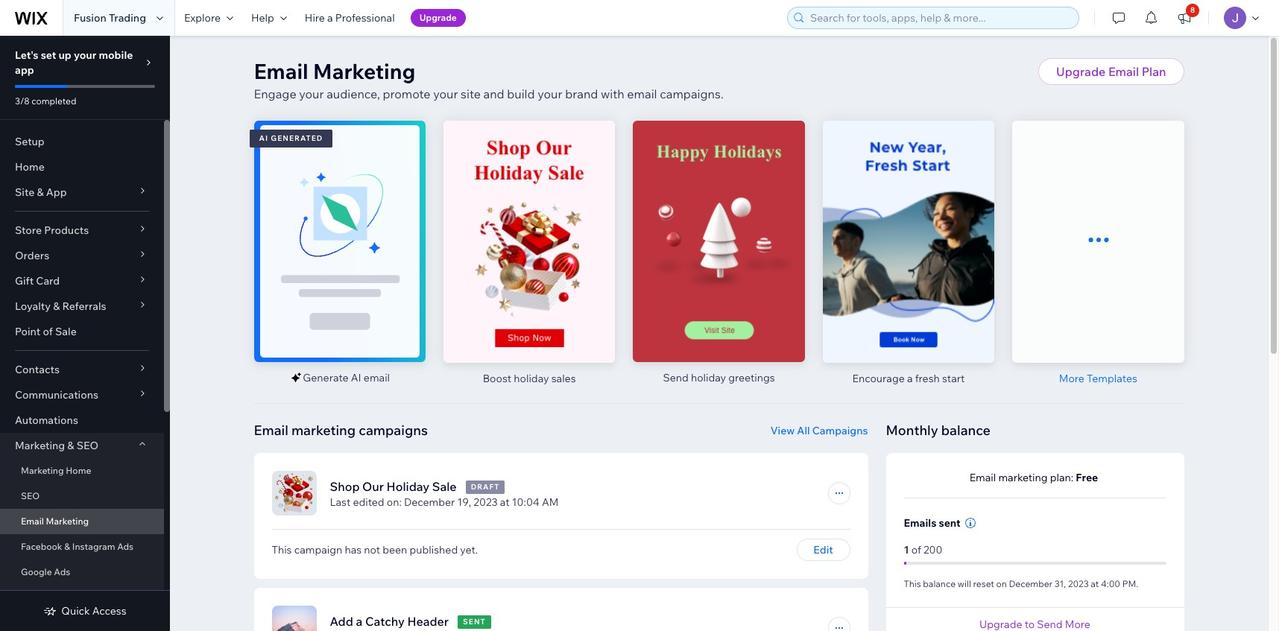Task type: vqa. For each thing, say whether or not it's contained in the screenshot.
on:
yes



Task type: locate. For each thing, give the bounding box(es) containing it.
build
[[507, 87, 535, 101]]

19,
[[458, 496, 471, 509]]

marketing for campaigns
[[292, 422, 356, 439]]

1 vertical spatial ads
[[54, 567, 70, 578]]

completed
[[32, 95, 76, 107]]

sale up last edited on: december 19, 2023 at 10:04 am
[[432, 479, 457, 494]]

seo up email marketing
[[21, 491, 40, 502]]

this down "1"
[[904, 578, 921, 590]]

1 horizontal spatial home
[[66, 465, 91, 477]]

1 horizontal spatial seo
[[77, 439, 99, 453]]

0 horizontal spatial marketing
[[292, 422, 356, 439]]

& right "facebook"
[[64, 541, 70, 553]]

0 vertical spatial ads
[[117, 541, 134, 553]]

email marketing engage your audience, promote your site and build your brand with email campaigns.
[[254, 58, 724, 101]]

0 vertical spatial ai
[[259, 133, 269, 143]]

your right the build on the left top
[[538, 87, 563, 101]]

0 vertical spatial a
[[327, 11, 333, 25]]

trading
[[109, 11, 146, 25]]

a for professional
[[327, 11, 333, 25]]

view all campaigns button
[[771, 424, 868, 437]]

a left the fresh
[[907, 372, 913, 385]]

store products
[[15, 224, 89, 237]]

seo
[[77, 439, 99, 453], [21, 491, 40, 502]]

balance left the will
[[923, 578, 956, 590]]

email inside the email marketing engage your audience, promote your site and build your brand with email campaigns.
[[627, 87, 657, 101]]

encourage a fresh start
[[853, 372, 965, 385]]

quick access
[[61, 605, 127, 618]]

with
[[601, 87, 625, 101]]

am
[[542, 496, 559, 509]]

1 vertical spatial seo
[[21, 491, 40, 502]]

0 horizontal spatial upgrade
[[420, 12, 457, 23]]

1 vertical spatial balance
[[923, 578, 956, 590]]

email right "generate"
[[364, 372, 390, 385]]

email for campaigns
[[254, 422, 288, 439]]

marketing down automations
[[15, 439, 65, 453]]

1 vertical spatial at
[[1091, 578, 1099, 590]]

0 vertical spatial at
[[500, 496, 510, 509]]

ads right instagram
[[117, 541, 134, 553]]

site
[[461, 87, 481, 101]]

0 vertical spatial this
[[272, 543, 292, 557]]

gift card
[[15, 274, 60, 288]]

google
[[21, 567, 52, 578]]

fresh
[[915, 372, 940, 385]]

holiday for boost
[[514, 372, 549, 385]]

0 horizontal spatial ai
[[259, 133, 269, 143]]

this for this balance will reset on december 31, 2023 at 4:00 pm.
[[904, 578, 921, 590]]

more down 31,
[[1065, 618, 1091, 631]]

help button
[[242, 0, 296, 36]]

marketing down marketing & seo
[[21, 465, 64, 477]]

a right add
[[356, 614, 363, 629]]

ai right "generate"
[[351, 372, 361, 385]]

this campaign has not been published yet.
[[272, 543, 478, 557]]

0 vertical spatial email
[[627, 87, 657, 101]]

&
[[37, 186, 44, 199], [53, 300, 60, 313], [67, 439, 74, 453], [64, 541, 70, 553]]

1 vertical spatial this
[[904, 578, 921, 590]]

upgrade inside button
[[420, 12, 457, 23]]

more left the templates
[[1059, 372, 1085, 385]]

marketing down "generate"
[[292, 422, 356, 439]]

1 horizontal spatial of
[[912, 543, 922, 557]]

help
[[251, 11, 274, 25]]

marketing & seo
[[15, 439, 99, 453]]

orders
[[15, 249, 49, 262]]

your right up
[[74, 48, 96, 62]]

0 horizontal spatial 2023
[[474, 496, 498, 509]]

marketing inside dropdown button
[[15, 439, 65, 453]]

0 vertical spatial seo
[[77, 439, 99, 453]]

been
[[383, 543, 407, 557]]

marketing up audience,
[[313, 58, 416, 84]]

holiday left "greetings"
[[691, 372, 726, 385]]

0 vertical spatial sale
[[55, 325, 77, 339]]

0 horizontal spatial send
[[663, 372, 689, 385]]

1 horizontal spatial at
[[1091, 578, 1099, 590]]

your right engage
[[299, 87, 324, 101]]

1 holiday from the left
[[691, 372, 726, 385]]

1 vertical spatial home
[[66, 465, 91, 477]]

sale inside sidebar element
[[55, 325, 77, 339]]

holiday for send
[[691, 372, 726, 385]]

& inside popup button
[[37, 186, 44, 199]]

at
[[500, 496, 510, 509], [1091, 578, 1099, 590]]

1 horizontal spatial send
[[1038, 618, 1063, 631]]

hire a professional
[[305, 11, 395, 25]]

marketing left plan: on the bottom of page
[[999, 471, 1048, 484]]

0 horizontal spatial sale
[[55, 325, 77, 339]]

site & app button
[[0, 180, 164, 205]]

store
[[15, 224, 42, 237]]

home down marketing & seo dropdown button
[[66, 465, 91, 477]]

home down setup
[[15, 160, 45, 174]]

1 vertical spatial upgrade
[[1057, 64, 1106, 79]]

upgrade for upgrade
[[420, 12, 457, 23]]

upgrade left plan
[[1057, 64, 1106, 79]]

1 vertical spatial email
[[364, 372, 390, 385]]

email inside the email marketing engage your audience, promote your site and build your brand with email campaigns.
[[254, 58, 309, 84]]

published
[[410, 543, 458, 557]]

marketing home link
[[0, 459, 164, 484]]

a for fresh
[[907, 372, 913, 385]]

upgrade for upgrade to send more
[[980, 618, 1023, 631]]

2 holiday from the left
[[514, 372, 549, 385]]

boost holiday sales
[[483, 372, 576, 385]]

1 of 200
[[904, 543, 943, 557]]

0 horizontal spatial this
[[272, 543, 292, 557]]

draft
[[471, 482, 500, 492]]

1 vertical spatial marketing
[[999, 471, 1048, 484]]

this
[[272, 543, 292, 557], [904, 578, 921, 590]]

of inside sidebar element
[[43, 325, 53, 339]]

add
[[330, 614, 353, 629]]

1 horizontal spatial this
[[904, 578, 921, 590]]

upgrade
[[420, 12, 457, 23], [1057, 64, 1106, 79], [980, 618, 1023, 631]]

campaigns
[[813, 424, 868, 437]]

2023
[[474, 496, 498, 509], [1069, 578, 1089, 590]]

ai
[[259, 133, 269, 143], [351, 372, 361, 385]]

edit button
[[797, 539, 851, 561]]

holiday left sales on the bottom
[[514, 372, 549, 385]]

balance down start
[[942, 422, 991, 439]]

sidebar element
[[0, 36, 170, 632]]

point of sale
[[15, 325, 77, 339]]

sale
[[55, 325, 77, 339], [432, 479, 457, 494]]

seo link
[[0, 484, 164, 509]]

view all campaigns
[[771, 424, 868, 437]]

upgrade right professional at the left of page
[[420, 12, 457, 23]]

1 vertical spatial ai
[[351, 372, 361, 385]]

holiday
[[387, 479, 430, 494]]

marketing inside the email marketing engage your audience, promote your site and build your brand with email campaigns.
[[313, 58, 416, 84]]

automations link
[[0, 408, 164, 433]]

upgrade email plan
[[1057, 64, 1167, 79]]

upgrade left to
[[980, 618, 1023, 631]]

explore
[[184, 11, 221, 25]]

& for marketing
[[67, 439, 74, 453]]

1 vertical spatial a
[[907, 372, 913, 385]]

email right with
[[627, 87, 657, 101]]

automations
[[15, 414, 78, 427]]

1 horizontal spatial a
[[356, 614, 363, 629]]

this left campaign
[[272, 543, 292, 557]]

products
[[44, 224, 89, 237]]

0 vertical spatial of
[[43, 325, 53, 339]]

& inside popup button
[[53, 300, 60, 313]]

seo up marketing home link
[[77, 439, 99, 453]]

0 horizontal spatial holiday
[[514, 372, 549, 385]]

0 vertical spatial home
[[15, 160, 45, 174]]

1 horizontal spatial email
[[627, 87, 657, 101]]

& down automations link
[[67, 439, 74, 453]]

0 vertical spatial marketing
[[292, 422, 356, 439]]

0 vertical spatial upgrade
[[420, 12, 457, 23]]

of
[[43, 325, 53, 339], [912, 543, 922, 557]]

marketing home
[[21, 465, 91, 477]]

holiday
[[691, 372, 726, 385], [514, 372, 549, 385]]

a right the hire
[[327, 11, 333, 25]]

seo inside dropdown button
[[77, 439, 99, 453]]

& for loyalty
[[53, 300, 60, 313]]

will
[[958, 578, 972, 590]]

yet.
[[460, 543, 478, 557]]

1 horizontal spatial marketing
[[999, 471, 1048, 484]]

a for catchy
[[356, 614, 363, 629]]

1 vertical spatial december
[[1009, 578, 1053, 590]]

2 vertical spatial upgrade
[[980, 618, 1023, 631]]

0 horizontal spatial ads
[[54, 567, 70, 578]]

2023 down draft
[[474, 496, 498, 509]]

let's
[[15, 48, 38, 62]]

of right "1"
[[912, 543, 922, 557]]

our
[[362, 479, 384, 494]]

1 horizontal spatial sale
[[432, 479, 457, 494]]

& for facebook
[[64, 541, 70, 553]]

1 horizontal spatial holiday
[[691, 372, 726, 385]]

of for 200
[[912, 543, 922, 557]]

header
[[407, 614, 449, 629]]

of right point
[[43, 325, 53, 339]]

0 vertical spatial december
[[404, 496, 455, 509]]

0 horizontal spatial at
[[500, 496, 510, 509]]

& inside dropdown button
[[67, 439, 74, 453]]

0 horizontal spatial of
[[43, 325, 53, 339]]

professional
[[335, 11, 395, 25]]

ai left the generated
[[259, 133, 269, 143]]

0 horizontal spatial a
[[327, 11, 333, 25]]

1 vertical spatial of
[[912, 543, 922, 557]]

sales
[[552, 372, 576, 385]]

december down holiday
[[404, 496, 455, 509]]

4:00
[[1102, 578, 1121, 590]]

0 vertical spatial balance
[[942, 422, 991, 439]]

at left 4:00
[[1091, 578, 1099, 590]]

more templates button
[[1059, 372, 1138, 385]]

0 horizontal spatial email
[[364, 372, 390, 385]]

december right on
[[1009, 578, 1053, 590]]

sale down loyalty & referrals at the top of the page
[[55, 325, 77, 339]]

& right the site
[[37, 186, 44, 199]]

0 horizontal spatial seo
[[21, 491, 40, 502]]

fusion
[[74, 11, 107, 25]]

0 vertical spatial more
[[1059, 372, 1085, 385]]

upgrade inside button
[[1057, 64, 1106, 79]]

balance
[[942, 422, 991, 439], [923, 578, 956, 590]]

loyalty & referrals
[[15, 300, 106, 313]]

generate
[[303, 372, 349, 385]]

app
[[15, 63, 34, 77]]

2 horizontal spatial a
[[907, 372, 913, 385]]

has
[[345, 543, 362, 557]]

1 horizontal spatial 2023
[[1069, 578, 1089, 590]]

2 vertical spatial a
[[356, 614, 363, 629]]

0 horizontal spatial december
[[404, 496, 455, 509]]

2023 right 31,
[[1069, 578, 1089, 590]]

at left 10:04
[[500, 496, 510, 509]]

1 horizontal spatial upgrade
[[980, 618, 1023, 631]]

marketing up facebook & instagram ads
[[46, 516, 89, 527]]

balance for monthly
[[942, 422, 991, 439]]

hire a professional link
[[296, 0, 404, 36]]

& right loyalty
[[53, 300, 60, 313]]

ads right the google
[[54, 567, 70, 578]]

generated
[[271, 133, 323, 143]]

2 horizontal spatial upgrade
[[1057, 64, 1106, 79]]

view
[[771, 424, 795, 437]]

of for sale
[[43, 325, 53, 339]]



Task type: describe. For each thing, give the bounding box(es) containing it.
3/8
[[15, 95, 30, 107]]

google ads link
[[0, 560, 164, 585]]

campaigns.
[[660, 87, 724, 101]]

campaigns
[[359, 422, 428, 439]]

quick
[[61, 605, 90, 618]]

0 vertical spatial 2023
[[474, 496, 498, 509]]

1 vertical spatial more
[[1065, 618, 1091, 631]]

emails sent
[[904, 516, 961, 530]]

hire
[[305, 11, 325, 25]]

last
[[330, 496, 351, 509]]

email marketing link
[[0, 509, 164, 535]]

pm.
[[1123, 578, 1139, 590]]

fusion trading
[[74, 11, 146, 25]]

email inside email marketing link
[[21, 516, 44, 527]]

0 vertical spatial send
[[663, 372, 689, 385]]

gift
[[15, 274, 34, 288]]

let's set up your mobile app
[[15, 48, 133, 77]]

quick access button
[[43, 605, 127, 618]]

& for site
[[37, 186, 44, 199]]

communications
[[15, 389, 98, 402]]

ai generated
[[259, 133, 323, 143]]

31,
[[1055, 578, 1067, 590]]

your left site
[[433, 87, 458, 101]]

plan
[[1142, 64, 1167, 79]]

this balance will reset on december 31, 2023 at 4:00 pm.
[[904, 578, 1139, 590]]

Search for tools, apps, help & more... field
[[806, 7, 1075, 28]]

3/8 completed
[[15, 95, 76, 107]]

gift card button
[[0, 268, 164, 294]]

upgrade for upgrade email plan
[[1057, 64, 1106, 79]]

shop our holiday sale
[[330, 479, 457, 494]]

upgrade button
[[411, 9, 466, 27]]

promote
[[383, 87, 431, 101]]

edited
[[353, 496, 385, 509]]

your inside let's set up your mobile app
[[74, 48, 96, 62]]

0 horizontal spatial home
[[15, 160, 45, 174]]

1 vertical spatial send
[[1038, 618, 1063, 631]]

set
[[41, 48, 56, 62]]

sent
[[463, 617, 486, 627]]

edit
[[814, 543, 834, 557]]

setup
[[15, 135, 45, 148]]

email for plan:
[[970, 471, 997, 484]]

point
[[15, 325, 41, 339]]

setup link
[[0, 129, 164, 154]]

not
[[364, 543, 380, 557]]

upgrade to send more
[[980, 618, 1091, 631]]

email inside upgrade email plan button
[[1109, 64, 1140, 79]]

loyalty
[[15, 300, 51, 313]]

access
[[92, 605, 127, 618]]

facebook & instagram ads link
[[0, 535, 164, 560]]

app
[[46, 186, 67, 199]]

google ads
[[21, 567, 70, 578]]

generate ai email
[[303, 372, 390, 385]]

site & app
[[15, 186, 67, 199]]

marketing for plan:
[[999, 471, 1048, 484]]

email for engage
[[254, 58, 309, 84]]

on:
[[387, 496, 402, 509]]

brand
[[565, 87, 598, 101]]

email marketing plan: free
[[970, 471, 1099, 484]]

loyalty & referrals button
[[0, 294, 164, 319]]

email marketing campaigns
[[254, 422, 428, 439]]

this for this campaign has not been published yet.
[[272, 543, 292, 557]]

1 vertical spatial 2023
[[1069, 578, 1089, 590]]

facebook & instagram ads
[[21, 541, 134, 553]]

upgrade to send more button
[[980, 618, 1091, 631]]

monthly balance
[[886, 422, 991, 439]]

greetings
[[729, 372, 775, 385]]

plan:
[[1050, 471, 1074, 484]]

1 horizontal spatial ads
[[117, 541, 134, 553]]

200
[[924, 543, 943, 557]]

referrals
[[62, 300, 106, 313]]

marketing & seo button
[[0, 433, 164, 459]]

8 button
[[1169, 0, 1201, 36]]

up
[[59, 48, 71, 62]]

start
[[943, 372, 965, 385]]

engage
[[254, 87, 297, 101]]

1
[[904, 543, 910, 557]]

1 horizontal spatial ai
[[351, 372, 361, 385]]

store products button
[[0, 218, 164, 243]]

on
[[997, 578, 1007, 590]]

encourage
[[853, 372, 905, 385]]

all
[[797, 424, 810, 437]]

sent
[[939, 516, 961, 530]]

1 horizontal spatial december
[[1009, 578, 1053, 590]]

templates
[[1087, 372, 1138, 385]]

email marketing
[[21, 516, 89, 527]]

free
[[1076, 471, 1099, 484]]

home link
[[0, 154, 164, 180]]

orders button
[[0, 243, 164, 268]]

balance for this
[[923, 578, 956, 590]]

reset
[[974, 578, 995, 590]]

facebook
[[21, 541, 62, 553]]

8
[[1191, 5, 1196, 15]]

and
[[484, 87, 505, 101]]

mobile
[[99, 48, 133, 62]]

to
[[1025, 618, 1035, 631]]

boost
[[483, 372, 512, 385]]

1 vertical spatial sale
[[432, 479, 457, 494]]



